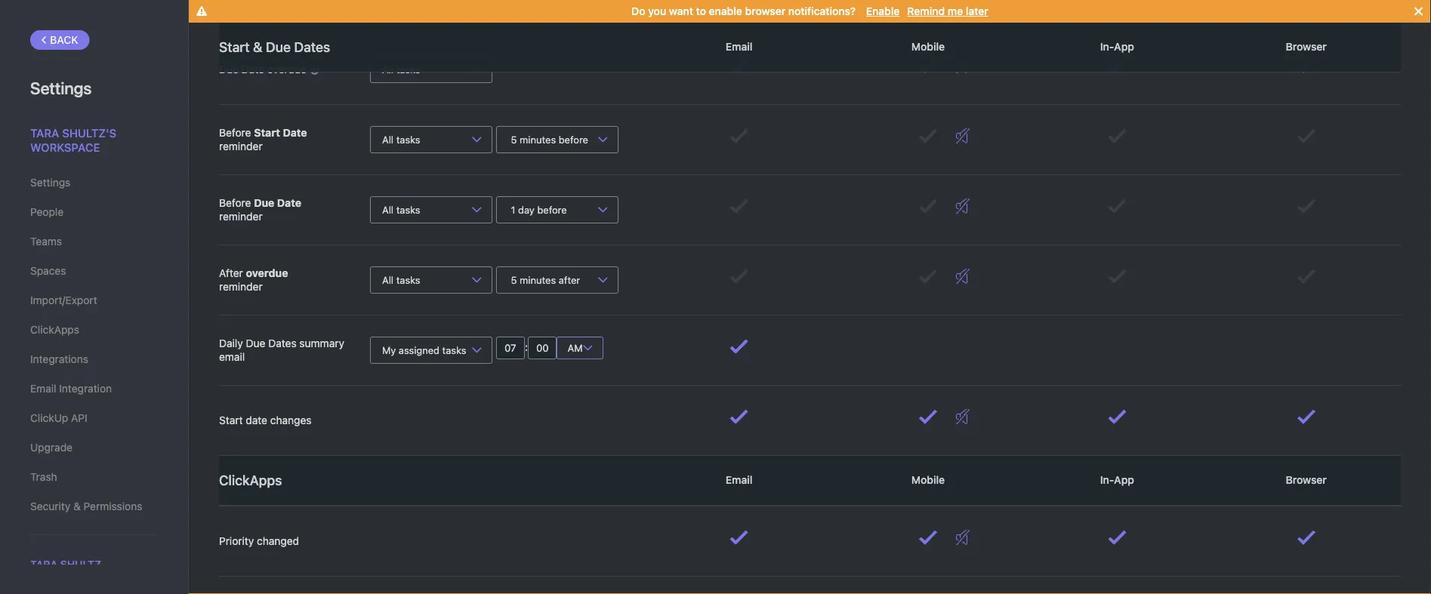 Task type: describe. For each thing, give the bounding box(es) containing it.
minutes for overdue
[[520, 275, 556, 286]]

due inside "before due date reminder"
[[254, 197, 275, 209]]

before start date reminder
[[219, 126, 307, 153]]

1 vertical spatial clickapps
[[219, 473, 282, 489]]

workspace
[[30, 141, 100, 154]]

in- for clickapps
[[1101, 474, 1115, 486]]

reminder inside after overdue reminder
[[219, 281, 263, 293]]

email for clickapps
[[723, 474, 756, 486]]

my
[[382, 345, 396, 356]]

mobile for start & due dates
[[909, 40, 948, 53]]

integrations
[[30, 353, 88, 366]]

remind
[[908, 5, 945, 17]]

0 vertical spatial overdue
[[267, 63, 307, 75]]

date
[[246, 414, 267, 427]]

due up due date overdue
[[266, 39, 291, 55]]

reminder for due date
[[219, 210, 263, 223]]

my assigned tasks
[[382, 345, 467, 356]]

shultz's
[[62, 126, 116, 139]]

3 off image from the top
[[956, 530, 970, 545]]

start for &
[[219, 39, 250, 55]]

am
[[565, 343, 586, 354]]

teams
[[30, 235, 62, 248]]

trash link
[[30, 465, 158, 490]]

permissions
[[84, 501, 142, 513]]

browser for clickapps
[[1284, 474, 1330, 486]]

all tasks for start date
[[382, 134, 421, 145]]

off image for due date overdue
[[956, 58, 970, 73]]

5 for start date
[[511, 134, 517, 145]]

before for start date
[[559, 134, 589, 145]]

tara shultz's workspace
[[30, 126, 116, 154]]

browser for start & due dates
[[1284, 40, 1330, 53]]

due inside daily due dates summary email
[[246, 337, 266, 350]]

0 vertical spatial dates
[[294, 39, 330, 55]]

upgrade link
[[30, 435, 158, 461]]

daily
[[219, 337, 243, 350]]

clickup
[[30, 412, 68, 425]]

later
[[966, 5, 989, 17]]

in-app for clickapps
[[1098, 474, 1138, 486]]

start for date
[[219, 414, 243, 427]]

upgrade
[[30, 442, 73, 454]]

1 settings from the top
[[30, 78, 92, 97]]

settings element
[[0, 0, 189, 595]]

enable
[[866, 5, 900, 17]]

daily due dates summary email
[[219, 337, 345, 363]]

date for due date
[[277, 197, 302, 209]]

tasks for start date
[[396, 134, 421, 145]]

off image for due date
[[956, 199, 970, 214]]

settings link
[[30, 170, 158, 196]]

all tasks for overdue
[[382, 275, 421, 286]]

want
[[669, 5, 694, 17]]

changes
[[270, 414, 312, 427]]

integrations link
[[30, 347, 158, 372]]

assigned
[[399, 345, 440, 356]]

start inside "before start date reminder"
[[254, 126, 280, 139]]

before for due date
[[537, 204, 567, 216]]

trash
[[30, 471, 57, 484]]

date for start date
[[283, 126, 307, 139]]

:
[[525, 341, 528, 353]]

5 minutes after
[[508, 275, 583, 286]]

email integration link
[[30, 376, 158, 402]]

app for clickapps
[[1115, 474, 1135, 486]]

5 minutes before
[[508, 134, 591, 145]]

back link
[[30, 30, 90, 50]]

notifications?
[[789, 5, 856, 17]]



Task type: vqa. For each thing, say whether or not it's contained in the screenshot.
first Mobile from the top of the page
yes



Task type: locate. For each thing, give the bounding box(es) containing it.
1 vertical spatial off image
[[956, 199, 970, 214]]

1 vertical spatial minutes
[[520, 275, 556, 286]]

all tasks for due date
[[382, 204, 421, 216]]

1 in-app from the top
[[1098, 40, 1138, 53]]

integration
[[59, 383, 112, 395]]

3 off image from the top
[[956, 409, 970, 425]]

priority changed
[[219, 535, 299, 548]]

reminder
[[219, 140, 263, 153], [219, 210, 263, 223], [219, 281, 263, 293]]

minutes for start date
[[520, 134, 556, 145]]

1 browser from the top
[[1284, 40, 1330, 53]]

1 app from the top
[[1115, 40, 1135, 53]]

off image for start date
[[956, 128, 970, 144]]

tara shultz
[[30, 559, 101, 571]]

1 vertical spatial 5
[[511, 275, 517, 286]]

1 vertical spatial tara
[[30, 559, 58, 571]]

tara
[[30, 126, 59, 139], [30, 559, 58, 571]]

tara for tara shultz's workspace
[[30, 126, 59, 139]]

1 vertical spatial &
[[73, 501, 81, 513]]

date down "before start date reminder"
[[277, 197, 302, 209]]

app
[[1115, 40, 1135, 53], [1115, 474, 1135, 486]]

security & permissions
[[30, 501, 142, 513]]

3 reminder from the top
[[219, 281, 263, 293]]

& inside "link"
[[73, 501, 81, 513]]

before due date reminder
[[219, 197, 302, 223]]

before
[[559, 134, 589, 145], [537, 204, 567, 216]]

0 horizontal spatial &
[[73, 501, 81, 513]]

2 off image from the top
[[956, 199, 970, 214]]

0 vertical spatial in-app
[[1098, 40, 1138, 53]]

email
[[219, 351, 245, 363]]

tara left shultz
[[30, 559, 58, 571]]

before for before start date reminder
[[219, 126, 251, 139]]

reminder for start date
[[219, 140, 263, 153]]

0 vertical spatial minutes
[[520, 134, 556, 145]]

due
[[266, 39, 291, 55], [219, 63, 239, 75], [254, 197, 275, 209], [246, 337, 266, 350]]

3 all from the top
[[382, 204, 394, 216]]

2 all from the top
[[382, 134, 394, 145]]

overdue inside after overdue reminder
[[246, 267, 288, 279]]

off image
[[956, 128, 970, 144], [956, 199, 970, 214], [956, 530, 970, 545]]

2 all tasks from the top
[[382, 134, 421, 145]]

clickapps inside "link"
[[30, 324, 79, 336]]

email for start & due dates
[[723, 40, 756, 53]]

overdue down start & due dates
[[267, 63, 307, 75]]

2 browser from the top
[[1284, 474, 1330, 486]]

mobile for clickapps
[[909, 474, 948, 486]]

spaces link
[[30, 258, 158, 284]]

start up due date overdue
[[219, 39, 250, 55]]

in- for start & due dates
[[1101, 40, 1115, 53]]

security
[[30, 501, 70, 513]]

reminder inside "before due date reminder"
[[219, 210, 263, 223]]

0 vertical spatial mobile
[[909, 40, 948, 53]]

date
[[242, 63, 264, 75], [283, 126, 307, 139], [277, 197, 302, 209]]

all tasks
[[382, 64, 421, 75], [382, 134, 421, 145], [382, 204, 421, 216], [382, 275, 421, 286]]

0 vertical spatial 5
[[511, 134, 517, 145]]

3 all tasks from the top
[[382, 204, 421, 216]]

clickapps down "date"
[[219, 473, 282, 489]]

1 before from the top
[[219, 126, 251, 139]]

0 vertical spatial &
[[253, 39, 263, 55]]

tasks for overdue
[[396, 275, 421, 286]]

before down "before start date reminder"
[[219, 197, 251, 209]]

2 minutes from the top
[[520, 275, 556, 286]]

& for start
[[253, 39, 263, 55]]

app for start & due dates
[[1115, 40, 1135, 53]]

spaces
[[30, 265, 66, 277]]

clickapps
[[30, 324, 79, 336], [219, 473, 282, 489]]

email
[[723, 40, 756, 53], [30, 383, 56, 395], [723, 474, 756, 486]]

off image for after
[[956, 269, 970, 284]]

browser
[[1284, 40, 1330, 53], [1284, 474, 1330, 486]]

0 vertical spatial off image
[[956, 128, 970, 144]]

0 vertical spatial app
[[1115, 40, 1135, 53]]

5 for overdue
[[511, 275, 517, 286]]

after overdue reminder
[[219, 267, 288, 293]]

people
[[30, 206, 64, 218]]

do
[[632, 5, 646, 17]]

2 vertical spatial reminder
[[219, 281, 263, 293]]

2 in- from the top
[[1101, 474, 1115, 486]]

clickapps link
[[30, 317, 158, 343]]

1 vertical spatial in-app
[[1098, 474, 1138, 486]]

date inside "before due date reminder"
[[277, 197, 302, 209]]

import/export
[[30, 294, 97, 307]]

reminder up "after"
[[219, 210, 263, 223]]

after
[[559, 275, 580, 286]]

all
[[382, 64, 394, 75], [382, 134, 394, 145], [382, 204, 394, 216], [382, 275, 394, 286]]

summary
[[300, 337, 345, 350]]

security & permissions link
[[30, 494, 158, 520]]

browser
[[745, 5, 786, 17]]

in-app
[[1098, 40, 1138, 53], [1098, 474, 1138, 486]]

settings down back link
[[30, 78, 92, 97]]

1
[[511, 204, 516, 216]]

1 vertical spatial before
[[537, 204, 567, 216]]

reminder inside "before start date reminder"
[[219, 140, 263, 153]]

to
[[696, 5, 706, 17]]

before
[[219, 126, 251, 139], [219, 197, 251, 209]]

due down start & due dates
[[219, 63, 239, 75]]

0 vertical spatial clickapps
[[30, 324, 79, 336]]

0 vertical spatial date
[[242, 63, 264, 75]]

2 app from the top
[[1115, 474, 1135, 486]]

1 vertical spatial reminder
[[219, 210, 263, 223]]

enable
[[709, 5, 743, 17]]

tasks
[[396, 64, 421, 75], [396, 134, 421, 145], [396, 204, 421, 216], [396, 275, 421, 286], [442, 345, 467, 356]]

do you want to enable browser notifications? enable remind me later
[[632, 5, 989, 17]]

2 vertical spatial off image
[[956, 530, 970, 545]]

dates inside daily due dates summary email
[[268, 337, 297, 350]]

1 in- from the top
[[1101, 40, 1115, 53]]

1 vertical spatial settings
[[30, 176, 71, 189]]

1 vertical spatial email
[[30, 383, 56, 395]]

0 vertical spatial before
[[219, 126, 251, 139]]

0 vertical spatial settings
[[30, 78, 92, 97]]

1 vertical spatial off image
[[956, 269, 970, 284]]

before for before due date reminder
[[219, 197, 251, 209]]

import/export link
[[30, 288, 158, 314]]

before inside "before start date reminder"
[[219, 126, 251, 139]]

0 vertical spatial before
[[559, 134, 589, 145]]

4 all from the top
[[382, 275, 394, 286]]

all for start date
[[382, 134, 394, 145]]

5 up 1
[[511, 134, 517, 145]]

2 reminder from the top
[[219, 210, 263, 223]]

people link
[[30, 199, 158, 225]]

0 vertical spatial start
[[219, 39, 250, 55]]

&
[[253, 39, 263, 55], [73, 501, 81, 513]]

off image
[[956, 58, 970, 73], [956, 269, 970, 284], [956, 409, 970, 425]]

0 vertical spatial reminder
[[219, 140, 263, 153]]

0 vertical spatial in-
[[1101, 40, 1115, 53]]

tara inside tara shultz's workspace
[[30, 126, 59, 139]]

clickup api link
[[30, 406, 158, 431]]

overdue
[[267, 63, 307, 75], [246, 267, 288, 279]]

1 day before
[[508, 204, 570, 216]]

1 vertical spatial browser
[[1284, 474, 1330, 486]]

before down due date overdue
[[219, 126, 251, 139]]

0 horizontal spatial clickapps
[[30, 324, 79, 336]]

priority
[[219, 535, 254, 548]]

& right the 'security'
[[73, 501, 81, 513]]

you
[[648, 5, 667, 17]]

1 vertical spatial start
[[254, 126, 280, 139]]

after
[[219, 267, 243, 279]]

day
[[518, 204, 535, 216]]

date inside "before start date reminder"
[[283, 126, 307, 139]]

1 5 from the top
[[511, 134, 517, 145]]

due date overdue
[[219, 63, 310, 75]]

before inside "before due date reminder"
[[219, 197, 251, 209]]

1 vertical spatial dates
[[268, 337, 297, 350]]

settings inside settings link
[[30, 176, 71, 189]]

None text field
[[496, 337, 525, 360], [528, 337, 557, 360], [496, 337, 525, 360], [528, 337, 557, 360]]

changed
[[257, 535, 299, 548]]

date down start & due dates
[[242, 63, 264, 75]]

2 vertical spatial date
[[277, 197, 302, 209]]

1 vertical spatial before
[[219, 197, 251, 209]]

0 vertical spatial browser
[[1284, 40, 1330, 53]]

tara for tara shultz
[[30, 559, 58, 571]]

1 off image from the top
[[956, 128, 970, 144]]

back
[[50, 34, 78, 46]]

dates
[[294, 39, 330, 55], [268, 337, 297, 350]]

teams link
[[30, 229, 158, 255]]

in-
[[1101, 40, 1115, 53], [1101, 474, 1115, 486]]

4 all tasks from the top
[[382, 275, 421, 286]]

email inside "link"
[[30, 383, 56, 395]]

minutes
[[520, 134, 556, 145], [520, 275, 556, 286]]

0 vertical spatial tara
[[30, 126, 59, 139]]

2 settings from the top
[[30, 176, 71, 189]]

5 left after
[[511, 275, 517, 286]]

minutes up 1 day before
[[520, 134, 556, 145]]

in-app for start & due dates
[[1098, 40, 1138, 53]]

1 vertical spatial mobile
[[909, 474, 948, 486]]

settings
[[30, 78, 92, 97], [30, 176, 71, 189]]

0 vertical spatial off image
[[956, 58, 970, 73]]

5
[[511, 134, 517, 145], [511, 275, 517, 286]]

tasks for due date
[[396, 204, 421, 216]]

email integration
[[30, 383, 112, 395]]

api
[[71, 412, 87, 425]]

2 vertical spatial off image
[[956, 409, 970, 425]]

1 off image from the top
[[956, 58, 970, 73]]

start date changes
[[219, 414, 312, 427]]

mobile
[[909, 40, 948, 53], [909, 474, 948, 486]]

2 5 from the top
[[511, 275, 517, 286]]

1 vertical spatial overdue
[[246, 267, 288, 279]]

clickapps up "integrations"
[[30, 324, 79, 336]]

1 vertical spatial app
[[1115, 474, 1135, 486]]

1 all from the top
[[382, 64, 394, 75]]

0 vertical spatial email
[[723, 40, 756, 53]]

start
[[219, 39, 250, 55], [254, 126, 280, 139], [219, 414, 243, 427]]

minutes left after
[[520, 275, 556, 286]]

& up due date overdue
[[253, 39, 263, 55]]

reminder down "after"
[[219, 281, 263, 293]]

2 in-app from the top
[[1098, 474, 1138, 486]]

date down due date overdue
[[283, 126, 307, 139]]

dates up due date overdue
[[294, 39, 330, 55]]

1 horizontal spatial clickapps
[[219, 473, 282, 489]]

1 vertical spatial in-
[[1101, 474, 1115, 486]]

reminder up "before due date reminder"
[[219, 140, 263, 153]]

2 before from the top
[[219, 197, 251, 209]]

1 tara from the top
[[30, 126, 59, 139]]

2 mobile from the top
[[909, 474, 948, 486]]

& for security
[[73, 501, 81, 513]]

2 tara from the top
[[30, 559, 58, 571]]

1 mobile from the top
[[909, 40, 948, 53]]

2 vertical spatial email
[[723, 474, 756, 486]]

start & due dates
[[219, 39, 330, 55]]

tara up workspace
[[30, 126, 59, 139]]

1 all tasks from the top
[[382, 64, 421, 75]]

clickup api
[[30, 412, 87, 425]]

all for due date
[[382, 204, 394, 216]]

shultz
[[60, 559, 101, 571]]

overdue right "after"
[[246, 267, 288, 279]]

2 vertical spatial start
[[219, 414, 243, 427]]

1 minutes from the top
[[520, 134, 556, 145]]

1 vertical spatial date
[[283, 126, 307, 139]]

start down due date overdue
[[254, 126, 280, 139]]

1 horizontal spatial &
[[253, 39, 263, 55]]

start left "date"
[[219, 414, 243, 427]]

dates left summary
[[268, 337, 297, 350]]

me
[[948, 5, 963, 17]]

due down "before start date reminder"
[[254, 197, 275, 209]]

due right daily
[[246, 337, 266, 350]]

all for overdue
[[382, 275, 394, 286]]

settings up people
[[30, 176, 71, 189]]

1 reminder from the top
[[219, 140, 263, 153]]

2 off image from the top
[[956, 269, 970, 284]]



